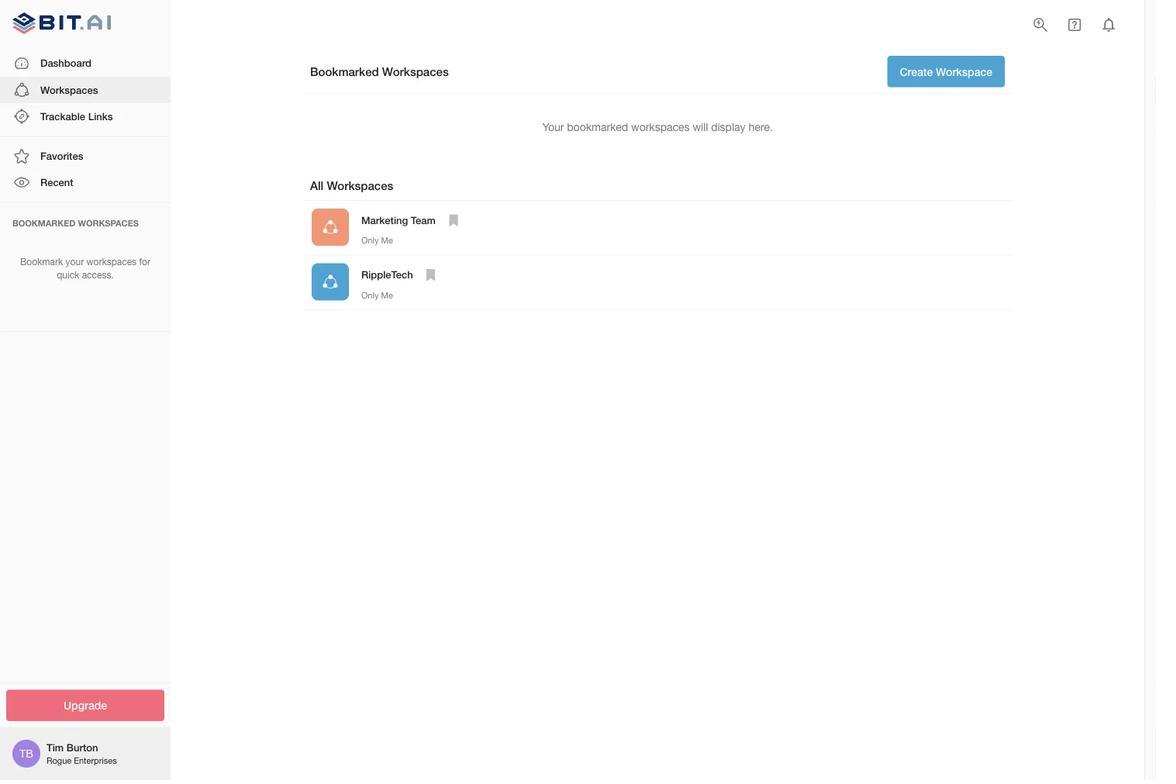 Task type: locate. For each thing, give the bounding box(es) containing it.
bookmarked
[[567, 120, 628, 133]]

your
[[542, 120, 564, 133]]

burton
[[67, 742, 98, 754]]

here.
[[749, 120, 773, 133]]

me for rippletech
[[381, 290, 393, 300]]

team
[[411, 214, 436, 226]]

only me
[[361, 235, 393, 246], [361, 290, 393, 300]]

workspaces up the marketing
[[327, 179, 393, 193]]

only me for marketing team
[[361, 235, 393, 246]]

me down rippletech
[[381, 290, 393, 300]]

1 vertical spatial me
[[381, 290, 393, 300]]

1 vertical spatial workspaces
[[86, 256, 137, 267]]

bookmarked workspaces
[[310, 65, 449, 79]]

only down the marketing
[[361, 235, 379, 246]]

1 only me from the top
[[361, 235, 393, 246]]

workspaces right bookmarked
[[382, 65, 449, 79]]

me down the marketing
[[381, 235, 393, 246]]

trackable
[[40, 110, 85, 122]]

bookmark image
[[422, 266, 440, 284]]

rippletech
[[361, 269, 413, 281]]

marketing
[[361, 214, 408, 226]]

2 vertical spatial workspaces
[[327, 179, 393, 193]]

2 only me from the top
[[361, 290, 393, 300]]

favorites button
[[0, 143, 171, 169]]

me
[[381, 235, 393, 246], [381, 290, 393, 300]]

only for rippletech
[[361, 290, 379, 300]]

1 only from the top
[[361, 235, 379, 246]]

only me down rippletech
[[361, 290, 393, 300]]

workspaces
[[78, 218, 139, 228]]

1 vertical spatial workspaces
[[40, 84, 98, 96]]

favorites
[[40, 150, 83, 162]]

workspaces inside the bookmark your workspaces for quick access.
[[86, 256, 137, 267]]

1 me from the top
[[381, 235, 393, 246]]

recent
[[40, 176, 73, 188]]

workspaces left will
[[631, 120, 690, 133]]

2 me from the top
[[381, 290, 393, 300]]

0 vertical spatial me
[[381, 235, 393, 246]]

bookmarked workspaces
[[12, 218, 139, 228]]

only me down the marketing
[[361, 235, 393, 246]]

display
[[711, 120, 746, 133]]

tb
[[20, 747, 33, 760]]

recent button
[[0, 169, 171, 196]]

workspaces
[[382, 65, 449, 79], [40, 84, 98, 96], [327, 179, 393, 193]]

all workspaces
[[310, 179, 393, 193]]

workspaces up the access.
[[86, 256, 137, 267]]

only me for rippletech
[[361, 290, 393, 300]]

workspaces button
[[0, 77, 171, 103]]

0 vertical spatial only me
[[361, 235, 393, 246]]

dashboard button
[[0, 50, 171, 77]]

access.
[[82, 269, 114, 280]]

tim
[[47, 742, 64, 754]]

1 vertical spatial only
[[361, 290, 379, 300]]

create
[[900, 65, 933, 78]]

only down rippletech
[[361, 290, 379, 300]]

1 horizontal spatial workspaces
[[631, 120, 690, 133]]

0 vertical spatial only
[[361, 235, 379, 246]]

1 vertical spatial only me
[[361, 290, 393, 300]]

upgrade button
[[6, 690, 164, 721]]

bookmarked
[[12, 218, 76, 228]]

0 vertical spatial workspaces
[[382, 65, 449, 79]]

links
[[88, 110, 113, 122]]

only
[[361, 235, 379, 246], [361, 290, 379, 300]]

workspaces
[[631, 120, 690, 133], [86, 256, 137, 267]]

quick
[[57, 269, 79, 280]]

workspaces inside button
[[40, 84, 98, 96]]

trackable links
[[40, 110, 113, 122]]

2 only from the top
[[361, 290, 379, 300]]

0 horizontal spatial workspaces
[[86, 256, 137, 267]]

0 vertical spatial workspaces
[[631, 120, 690, 133]]

bookmark your workspaces for quick access.
[[20, 256, 150, 280]]

workspaces down dashboard
[[40, 84, 98, 96]]



Task type: describe. For each thing, give the bounding box(es) containing it.
me for marketing team
[[381, 235, 393, 246]]

only for marketing team
[[361, 235, 379, 246]]

bookmark image
[[444, 211, 463, 230]]

bookmark
[[20, 256, 63, 267]]

will
[[693, 120, 708, 133]]

enterprises
[[74, 756, 117, 766]]

upgrade
[[64, 699, 107, 712]]

create workspace
[[900, 65, 993, 78]]

workspaces for all workspaces
[[327, 179, 393, 193]]

workspaces for for
[[86, 256, 137, 267]]

your bookmarked workspaces will display here.
[[542, 120, 773, 133]]

marketing team
[[361, 214, 436, 226]]

tim burton rogue enterprises
[[47, 742, 117, 766]]

workspaces for bookmarked workspaces
[[382, 65, 449, 79]]

workspaces for will
[[631, 120, 690, 133]]

trackable links button
[[0, 103, 171, 130]]

dashboard
[[40, 57, 92, 69]]

rogue
[[47, 756, 71, 766]]

workspace
[[936, 65, 993, 78]]

for
[[139, 256, 150, 267]]

your
[[66, 256, 84, 267]]

all
[[310, 179, 324, 193]]

bookmarked
[[310, 65, 379, 79]]



Task type: vqa. For each thing, say whether or not it's contained in the screenshot.
Process Documentation image at the bottom of page
no



